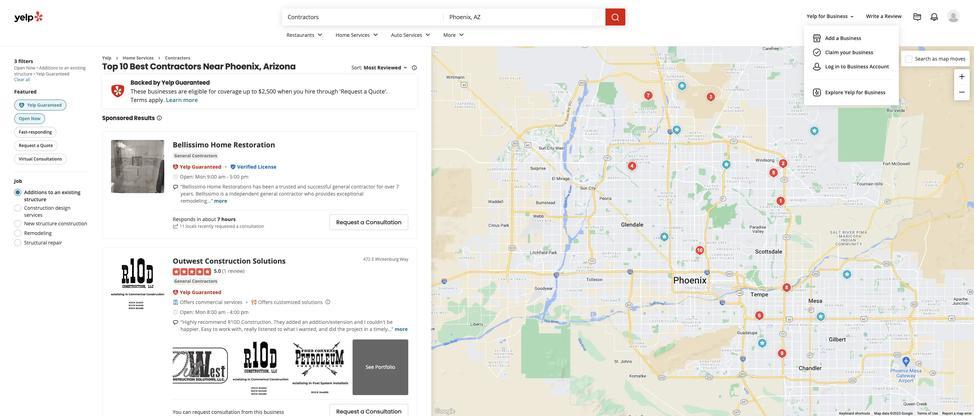 Task type: describe. For each thing, give the bounding box(es) containing it.
add a business
[[826, 35, 862, 42]]

fast-responding button
[[14, 127, 57, 138]]

outwest construction solutions image
[[111, 257, 164, 310]]

am for 8:00
[[218, 309, 226, 316]]

virtual
[[19, 156, 33, 162]]

backed
[[131, 79, 152, 87]]

16 yelp guaranteed v2 image
[[19, 103, 24, 108]]

bellissimo home restoration general contractors
[[173, 140, 275, 159]]

bellissimo home restoration image
[[111, 140, 164, 194]]

claim your business button
[[810, 46, 894, 60]]

contractors link
[[165, 55, 190, 61]]

apply.
[[149, 96, 165, 104]]

custom showers arizona image
[[658, 230, 672, 244]]

1 vertical spatial home services link
[[123, 55, 154, 61]]

offers for offers customized solutions
[[258, 299, 273, 306]]

business categories element
[[281, 26, 961, 46]]

remodeling
[[24, 230, 52, 237]]

16 speech v2 image for "bellissimo home restorations has been a trusted and successful general contractor for over 7 years. bellissimo is a independent general contractor who provides exceptional remodeling…"
[[173, 185, 179, 190]]

solutions
[[253, 257, 286, 266]]

1 general contractors link from the top
[[173, 153, 219, 160]]

24 chevron down v2 image for home services
[[372, 31, 380, 39]]

7 inside the "bellissimo home restorations has been a trusted and successful general contractor for over 7 years. bellissimo is a independent general contractor who provides exceptional remodeling…"
[[396, 184, 399, 190]]

to down recommend
[[213, 326, 218, 333]]

1 vertical spatial and
[[354, 319, 363, 326]]

in inside "highly recommend r10d construction. they added an addition/extension and i couldn't be happier. easy to work with, really listened to what i wanted, and did the project in a timely…" more
[[364, 326, 368, 333]]

five40 remodeling image
[[753, 309, 767, 323]]

liberty remodeling image
[[756, 337, 770, 351]]

5 star rating image
[[173, 269, 211, 276]]

clear all link
[[14, 77, 30, 83]]

pm for open: mon 9:00 am - 5:00 pm
[[241, 174, 249, 180]]

- for 5:00
[[227, 174, 229, 180]]

review)
[[228, 268, 245, 275]]

near
[[203, 61, 224, 73]]

open now •
[[14, 65, 39, 71]]

guaranteed up eligible
[[175, 79, 210, 87]]

you
[[173, 409, 182, 416]]

your
[[841, 49, 852, 56]]

contractors inside bellissimo home restoration general contractors
[[192, 153, 217, 159]]

guaranteed right all
[[46, 71, 69, 77]]

sponsored results
[[102, 114, 155, 123]]

years.
[[181, 191, 194, 198]]

1 vertical spatial home services
[[123, 55, 154, 61]]

1 vertical spatial contractor
[[279, 191, 303, 198]]

5.0 (1 review)
[[214, 268, 245, 275]]

terms inside these businesses are eligible for coverage up to $2,500 when you hire through 'request a quote'. terms apply.
[[131, 96, 147, 104]]

2 vertical spatial request
[[337, 408, 359, 417]]

notifications image
[[931, 13, 939, 21]]

outwest construction solutions
[[173, 257, 286, 266]]

1 horizontal spatial •
[[36, 65, 38, 71]]

learn more
[[166, 96, 198, 104]]

green home services image
[[642, 89, 656, 103]]

24 add biz v2 image
[[813, 34, 822, 43]]

0 vertical spatial consultation
[[240, 224, 264, 230]]

open: for open: mon 8:00 am - 4:00 pm
[[180, 309, 194, 316]]

sponsored
[[102, 114, 133, 123]]

filters
[[18, 58, 33, 65]]

easy
[[201, 326, 212, 333]]

3
[[14, 58, 17, 65]]

a inside "highly recommend r10d construction. they added an addition/extension and i couldn't be happier. easy to work with, really listened to what i wanted, and did the project in a timely…" more
[[370, 326, 373, 333]]

search as map moves
[[916, 55, 966, 62]]

option group containing job
[[12, 178, 88, 249]]

when
[[278, 88, 292, 96]]

add
[[826, 35, 835, 42]]

has
[[253, 184, 261, 190]]

"bellissimo home restorations has been a trusted and successful general contractor for over 7 years. bellissimo is a independent general contractor who provides exceptional remodeling…"
[[181, 184, 399, 205]]

guaranteed up commercial
[[192, 289, 222, 296]]

©2023
[[891, 412, 901, 416]]

really
[[244, 326, 257, 333]]

none field "find"
[[288, 13, 438, 21]]

2 consultation from the top
[[366, 408, 402, 417]]

16 commercial services v2 image
[[173, 300, 179, 306]]

0 horizontal spatial 7
[[217, 216, 220, 223]]

explore yelp for business button
[[810, 86, 894, 100]]

featured group
[[13, 88, 88, 166]]

2 request a consultation from the top
[[337, 408, 402, 417]]

home right top at the top left of page
[[123, 55, 135, 61]]

for inside these businesses are eligible for coverage up to $2,500 when you hire through 'request a quote'. terms apply.
[[209, 88, 216, 96]]

hire
[[305, 88, 315, 96]]

review
[[885, 13, 902, 20]]

write
[[867, 13, 880, 20]]

projects image
[[914, 13, 922, 21]]

construction inside construction design services
[[24, 205, 54, 212]]

the
[[338, 326, 345, 333]]

sort:
[[352, 64, 363, 71]]

2 request a consultation button from the top
[[330, 405, 409, 417]]

portfolio
[[376, 364, 396, 371]]

map region
[[379, 19, 975, 417]]

16 info v2 image
[[156, 115, 162, 121]]

Near text field
[[450, 13, 600, 21]]

16 chevron down v2 image for most reviewed
[[403, 65, 409, 71]]

yelp inside yelp for business 'button'
[[807, 13, 818, 20]]

american brand home improvement image
[[808, 124, 822, 138]]

you
[[294, 88, 304, 96]]

phoenix,
[[225, 61, 262, 73]]

16 chevron right v2 image for contractors
[[157, 55, 162, 61]]

1 vertical spatial yelp guaranteed button
[[180, 164, 222, 171]]

map for moves
[[939, 55, 950, 62]]

general contractors button for 2nd general contractors link from the bottom of the page
[[173, 153, 219, 160]]

log in to business account button
[[810, 60, 894, 74]]

arizona
[[263, 61, 296, 73]]

clear all
[[14, 77, 30, 83]]

now for open now •
[[26, 65, 35, 71]]

0 horizontal spatial business
[[264, 409, 284, 416]]

1 vertical spatial i
[[297, 326, 298, 333]]

log
[[826, 63, 834, 70]]

to inside these businesses are eligible for coverage up to $2,500 when you hire through 'request a quote'. terms apply.
[[252, 88, 257, 96]]

commercial
[[196, 299, 223, 306]]

businesses
[[148, 88, 177, 96]]

to inside "option group"
[[48, 189, 53, 196]]

"bellissimo
[[181, 184, 206, 190]]

0 vertical spatial more
[[183, 96, 198, 104]]

2 general contractors link from the top
[[173, 278, 219, 285]]

of
[[929, 412, 932, 416]]

wickenburg
[[375, 257, 399, 263]]

to inside log in to business account button
[[842, 63, 847, 70]]

zoom out image
[[958, 88, 967, 97]]

virtual consultations button
[[14, 154, 67, 165]]

0 vertical spatial yelp guaranteed button
[[14, 100, 66, 111]]

(1
[[222, 268, 227, 275]]

1 vertical spatial structure
[[24, 196, 46, 203]]

16 chevron right v2 image for home services
[[114, 55, 120, 61]]

16 clock v2 image
[[173, 310, 179, 315]]

restorations
[[222, 184, 252, 190]]

an inside "highly recommend r10d construction. they added an addition/extension and i couldn't be happier. easy to work with, really listened to what i wanted, and did the project in a timely…" more
[[302, 319, 308, 326]]

additions inside "option group"
[[24, 189, 47, 196]]

use
[[933, 412, 939, 416]]

24 chevron down v2 image for restaurants
[[316, 31, 325, 39]]

24 friends v2 image
[[813, 63, 822, 71]]

business down claim your business button
[[848, 63, 869, 70]]

open: for open: mon 9:00 am - 5:00 pm
[[180, 174, 194, 180]]

1 vertical spatial consultation
[[212, 409, 240, 416]]

0 vertical spatial structure
[[14, 71, 32, 77]]

outwest construction solutions link
[[173, 257, 286, 266]]

'request
[[340, 88, 363, 96]]

log in to business account
[[826, 63, 890, 70]]

claim your business
[[826, 49, 874, 56]]

0 vertical spatial additions
[[39, 65, 58, 71]]

successful
[[308, 184, 331, 190]]

e
[[372, 257, 374, 263]]

yelp right all
[[36, 71, 45, 77]]

2 vertical spatial and
[[319, 326, 328, 333]]

• yelp guaranteed
[[32, 71, 69, 77]]

r10d
[[228, 319, 240, 326]]

hours
[[222, 216, 236, 223]]

open for open now
[[19, 116, 30, 122]]

shortcuts
[[856, 412, 871, 416]]

new
[[24, 221, 35, 227]]

bellissimo inside the "bellissimo home restorations has been a trusted and successful general contractor for over 7 years. bellissimo is a independent general contractor who provides exceptional remodeling…"
[[196, 191, 219, 198]]

0 vertical spatial existing
[[70, 65, 86, 71]]

by
[[153, 79, 161, 87]]

0 horizontal spatial general
[[260, 191, 278, 198]]

yelp for business
[[807, 13, 848, 20]]

more inside "highly recommend r10d construction. they added an addition/extension and i couldn't be happier. easy to work with, really listened to what i wanted, and did the project in a timely…" more
[[395, 326, 408, 333]]

an inside "option group"
[[55, 189, 61, 196]]

fast-responding
[[19, 129, 52, 135]]

business up claim your business
[[841, 35, 862, 42]]

keyboard
[[840, 412, 855, 416]]

learn more link
[[166, 96, 198, 104]]

auto services
[[391, 31, 422, 38]]

this
[[254, 409, 263, 416]]

existing inside "option group"
[[62, 189, 81, 196]]

terms of use link
[[918, 412, 939, 416]]

bellissimo inside bellissimo home restoration general contractors
[[173, 140, 209, 150]]

offers customized solutions
[[258, 299, 323, 306]]

christina o. image
[[948, 10, 961, 22]]

16 speech v2 image for "highly recommend r10d construction. they added an addition/extension and i couldn't be happier. easy to work with, really listened to what i wanted, and did the project in a timely…"
[[173, 320, 179, 326]]

472 e wickenburg way
[[364, 257, 409, 263]]

bellissimo home restoration link
[[173, 140, 275, 150]]

project
[[347, 326, 363, 333]]

1 horizontal spatial an
[[64, 65, 69, 71]]

way
[[400, 257, 409, 263]]

write a review link
[[864, 10, 905, 23]]

for inside the "bellissimo home restorations has been a trusted and successful general contractor for over 7 years. bellissimo is a independent general contractor who provides exceptional remodeling…"
[[377, 184, 384, 190]]

am for 9:00
[[218, 174, 226, 180]]

design
[[55, 205, 70, 212]]

guaranteed up 9:00
[[192, 164, 222, 171]]

yelp left 10
[[102, 55, 111, 61]]

construction
[[58, 221, 87, 227]]

top 10 best contractors near phoenix, arizona
[[102, 61, 296, 73]]



Task type: vqa. For each thing, say whether or not it's contained in the screenshot.
1st 16 chevron right v2 icon from left
yes



Task type: locate. For each thing, give the bounding box(es) containing it.
general inside button
[[174, 279, 191, 285]]

a
[[881, 13, 884, 20], [837, 35, 840, 42], [364, 88, 367, 96], [37, 143, 39, 149], [275, 184, 278, 190], [225, 191, 228, 198], [361, 219, 364, 227], [236, 224, 239, 230], [370, 326, 373, 333], [361, 408, 364, 417], [954, 412, 956, 416]]

0 horizontal spatial terms
[[131, 96, 147, 104]]

pm for open: mon 8:00 am - 4:00 pm
[[241, 309, 249, 316]]

16 chevron down v2 image left 16 info v2 icon
[[403, 65, 409, 71]]

1 horizontal spatial construction
[[205, 257, 251, 266]]

0 vertical spatial open
[[14, 65, 25, 71]]

to down they in the left bottom of the page
[[278, 326, 283, 333]]

1 horizontal spatial home services link
[[330, 26, 386, 46]]

0 vertical spatial construction
[[24, 205, 54, 212]]

yelp guaranteed
[[27, 102, 62, 108], [180, 164, 222, 171], [180, 289, 222, 296]]

business inside button
[[853, 49, 874, 56]]

contractor down trusted
[[279, 191, 303, 198]]

yelp guaranteed down the general contractors
[[180, 289, 222, 296]]

16 clock v2 image
[[173, 174, 179, 180]]

2 24 chevron down v2 image from the left
[[457, 31, 466, 39]]

restaurants link
[[281, 26, 330, 46]]

1 open: from the top
[[180, 174, 194, 180]]

general inside bellissimo home restoration general contractors
[[174, 153, 191, 159]]

search image
[[612, 13, 620, 22]]

home services up backed
[[123, 55, 154, 61]]

0 vertical spatial additions to an existing structure
[[14, 65, 86, 77]]

1 pm from the top
[[241, 174, 249, 180]]

error
[[965, 412, 973, 416]]

mon left the 8:00
[[195, 309, 206, 316]]

now inside button
[[31, 116, 41, 122]]

yelp right the '16 yelp guaranteed v2' image on the left
[[27, 102, 36, 108]]

map for error
[[957, 412, 964, 416]]

request
[[19, 143, 36, 149], [337, 219, 359, 227], [337, 408, 359, 417]]

additions to an existing structure up design
[[24, 189, 81, 203]]

az remodel pros image
[[676, 79, 690, 93]]

0 horizontal spatial 16 chevron down v2 image
[[403, 65, 409, 71]]

"highly
[[181, 319, 197, 326]]

mon for 9:00
[[195, 174, 206, 180]]

1 vertical spatial consultation
[[366, 408, 402, 417]]

reviewed
[[378, 64, 401, 71]]

0 horizontal spatial 24 chevron down v2 image
[[372, 31, 380, 39]]

1 horizontal spatial contractor
[[351, 184, 376, 190]]

through
[[317, 88, 338, 96]]

0 vertical spatial yelp guaranteed
[[27, 102, 62, 108]]

10
[[120, 61, 128, 73]]

general down been
[[260, 191, 278, 198]]

requested
[[215, 224, 235, 230]]

in for log
[[836, 63, 840, 70]]

1 horizontal spatial 7
[[396, 184, 399, 190]]

with,
[[232, 326, 243, 333]]

- left 4:00
[[227, 309, 229, 316]]

16 chevron down v2 image left "write"
[[850, 14, 856, 19]]

2 mon from the top
[[195, 309, 206, 316]]

more down eligible
[[183, 96, 198, 104]]

and up who on the top left of the page
[[298, 184, 306, 190]]

0 horizontal spatial an
[[55, 189, 61, 196]]

responds
[[173, 216, 196, 223]]

1 horizontal spatial none field
[[450, 13, 600, 21]]

16 offers custom solutions v2 image
[[251, 300, 257, 306]]

pm right 4:00
[[241, 309, 249, 316]]

search
[[916, 55, 932, 62]]

open for open now •
[[14, 65, 25, 71]]

bellissimo up 16 clock v2 icon
[[173, 140, 209, 150]]

e.l. construction image
[[780, 281, 794, 295]]

business down account
[[865, 89, 886, 96]]

more link for "bellissimo home restorations has been a trusted and successful general contractor for over 7 years. bellissimo is a independent general contractor who provides exceptional remodeling…"
[[214, 198, 227, 205]]

- left 5:00
[[227, 174, 229, 180]]

who
[[304, 191, 314, 198]]

2 vertical spatial yelp guaranteed
[[180, 289, 222, 296]]

2 horizontal spatial services
[[404, 31, 422, 38]]

home services link
[[330, 26, 386, 46], [123, 55, 154, 61]]

2 general contractors button from the top
[[173, 278, 219, 285]]

3 filters
[[14, 58, 33, 65]]

business up log in to business account
[[853, 49, 874, 56]]

24 chevron down v2 image inside more link
[[457, 31, 466, 39]]

most reviewed
[[364, 64, 401, 71]]

2 24 chevron down v2 image from the left
[[424, 31, 432, 39]]

eligible
[[189, 88, 207, 96]]

services up 4:00
[[224, 299, 243, 306]]

yelp guaranteed button down the general contractors
[[180, 289, 222, 296]]

independent
[[229, 191, 259, 198]]

trusted
[[279, 184, 296, 190]]

home inside the "bellissimo home restorations has been a trusted and successful general contractor for over 7 years. bellissimo is a independent general contractor who provides exceptional remodeling…"
[[207, 184, 221, 190]]

for left over
[[377, 184, 384, 190]]

1 vertical spatial -
[[227, 309, 229, 316]]

24 chevron down v2 image right more
[[457, 31, 466, 39]]

to up construction design services
[[48, 189, 53, 196]]

a inside these businesses are eligible for coverage up to $2,500 when you hire through 'request a quote'. terms apply.
[[364, 88, 367, 96]]

explore
[[826, 89, 844, 96]]

to right log
[[842, 63, 847, 70]]

0 horizontal spatial in
[[197, 216, 201, 223]]

2 16 speech v2 image from the top
[[173, 320, 179, 326]]

16 info v2 image
[[412, 65, 417, 71]]

1 24 chevron down v2 image from the left
[[372, 31, 380, 39]]

construction design services
[[24, 205, 70, 219]]

0 vertical spatial pm
[[241, 174, 249, 180]]

recently
[[198, 224, 214, 230]]

open now
[[19, 116, 41, 122]]

16 trending v2 image
[[173, 224, 179, 230]]

0 vertical spatial i
[[364, 319, 366, 326]]

2 16 chevron right v2 image from the left
[[157, 55, 162, 61]]

yelp guaranteed button
[[14, 100, 66, 111], [180, 164, 222, 171], [180, 289, 222, 296]]

bellissimo
[[173, 140, 209, 150], [196, 191, 219, 198]]

google image
[[433, 408, 457, 417]]

9:00
[[207, 174, 217, 180]]

0 horizontal spatial home services
[[123, 55, 154, 61]]

0 vertical spatial 16 speech v2 image
[[173, 185, 179, 190]]

0 vertical spatial an
[[64, 65, 69, 71]]

auto
[[391, 31, 402, 38]]

24 chevron down v2 image for more
[[457, 31, 466, 39]]

0 horizontal spatial services
[[24, 212, 43, 219]]

claim
[[826, 49, 839, 56]]

map left error
[[957, 412, 964, 416]]

home services link up backed
[[123, 55, 154, 61]]

1 horizontal spatial general
[[333, 184, 350, 190]]

None search field
[[282, 9, 627, 26]]

services up the new
[[24, 212, 43, 219]]

from
[[242, 409, 253, 416]]

in up recently
[[197, 216, 201, 223]]

1 vertical spatial open
[[19, 116, 30, 122]]

guaranteed inside button
[[37, 102, 62, 108]]

16 speech v2 image down 16 clock v2 image
[[173, 320, 179, 326]]

1 horizontal spatial in
[[364, 326, 368, 333]]

option group
[[12, 178, 88, 249]]

1 horizontal spatial more link
[[395, 326, 408, 333]]

global prevention services image
[[767, 166, 781, 180]]

16 chevron down v2 image
[[850, 14, 856, 19], [403, 65, 409, 71]]

16 verified v2 image
[[230, 164, 236, 170]]

5.0
[[214, 268, 221, 275]]

happier.
[[181, 326, 200, 333]]

24 chevron down v2 image for auto services
[[424, 31, 432, 39]]

for inside 'button'
[[819, 13, 826, 20]]

0 vertical spatial 7
[[396, 184, 399, 190]]

1 consultation from the top
[[366, 219, 402, 227]]

be
[[387, 319, 393, 326]]

1 vertical spatial request
[[337, 219, 359, 227]]

1 horizontal spatial 16 chevron right v2 image
[[157, 55, 162, 61]]

home services
[[336, 31, 370, 38], [123, 55, 154, 61]]

0 vertical spatial now
[[26, 65, 35, 71]]

now for open now
[[31, 116, 41, 122]]

business
[[827, 13, 848, 20], [841, 35, 862, 42], [848, 63, 869, 70], [865, 89, 886, 96]]

moves
[[951, 55, 966, 62]]

16 chevron down v2 image for yelp for business
[[850, 14, 856, 19]]

more link right timely…"
[[395, 326, 408, 333]]

0 vertical spatial general
[[333, 184, 350, 190]]

0 vertical spatial bellissimo
[[173, 140, 209, 150]]

2 vertical spatial more
[[395, 326, 408, 333]]

magana framing and remodeling image
[[720, 158, 734, 172]]

2 none field from the left
[[450, 13, 600, 21]]

general contractors button down 5 star rating image
[[173, 278, 219, 285]]

request inside button
[[19, 143, 36, 149]]

0 horizontal spatial 24 chevron down v2 image
[[316, 31, 325, 39]]

open down 3 filters
[[14, 65, 25, 71]]

24 yelp for biz v2 image
[[813, 89, 822, 97]]

google
[[902, 412, 914, 416]]

user actions element
[[802, 9, 971, 106]]

1 vertical spatial business
[[264, 409, 284, 416]]

home inside the business categories element
[[336, 31, 350, 38]]

yelp inside yelp guaranteed button
[[27, 102, 36, 108]]

1 vertical spatial pm
[[241, 309, 249, 316]]

in inside log in to business account button
[[836, 63, 840, 70]]

yelp up "bellissimo on the top
[[180, 164, 191, 171]]

services inside auto services link
[[404, 31, 422, 38]]

mon left 9:00
[[195, 174, 206, 180]]

2 horizontal spatial in
[[836, 63, 840, 70]]

16 chevron down v2 image inside yelp for business 'button'
[[850, 14, 856, 19]]

1 vertical spatial construction
[[205, 257, 251, 266]]

1 horizontal spatial map
[[957, 412, 964, 416]]

solutions
[[302, 299, 323, 306]]

over
[[385, 184, 395, 190]]

vetsbuilt contracting image
[[774, 194, 788, 209]]

see portfolio link
[[353, 340, 409, 396]]

map
[[939, 55, 950, 62], [957, 412, 964, 416]]

0 vertical spatial services
[[24, 212, 43, 219]]

work
[[219, 326, 231, 333]]

open inside open now button
[[19, 116, 30, 122]]

1 vertical spatial in
[[197, 216, 201, 223]]

general contractors button up 9:00
[[173, 153, 219, 160]]

contractor
[[351, 184, 376, 190], [279, 191, 303, 198]]

1 request a consultation from the top
[[337, 219, 402, 227]]

diamondback service pros image
[[814, 310, 829, 324]]

open
[[14, 65, 25, 71], [19, 116, 30, 122]]

contractors
[[165, 55, 190, 61], [150, 61, 201, 73], [192, 153, 217, 159], [192, 279, 217, 285]]

0 vertical spatial mon
[[195, 174, 206, 180]]

yelp inside explore yelp for business button
[[845, 89, 856, 96]]

existing right • yelp guaranteed
[[70, 65, 86, 71]]

16 chevron down v2 image inside most reviewed popup button
[[403, 65, 409, 71]]

2 horizontal spatial more
[[395, 326, 408, 333]]

more link
[[438, 26, 472, 46]]

yelp guaranteed button up 9:00
[[180, 164, 222, 171]]

map right as
[[939, 55, 950, 62]]

16 speech v2 image
[[173, 185, 179, 190], [173, 320, 179, 326]]

iconyelpguaranteedbadgesmall image
[[173, 164, 179, 170], [173, 164, 179, 170], [173, 290, 179, 296], [173, 290, 179, 296]]

1 horizontal spatial home services
[[336, 31, 370, 38]]

7 up 11 locals recently requested a consultation
[[217, 216, 220, 223]]

16 chevron right v2 image
[[114, 55, 120, 61], [157, 55, 162, 61]]

24 chevron down v2 image left auto
[[372, 31, 380, 39]]

for up 24 add biz v2 icon
[[819, 13, 826, 20]]

services inside construction design services
[[24, 212, 43, 219]]

guaranteed up open now
[[37, 102, 62, 108]]

group
[[955, 69, 971, 100]]

mon for 8:00
[[195, 309, 206, 316]]

services for offers commercial services
[[224, 299, 243, 306]]

terms left of
[[918, 412, 928, 416]]

0 vertical spatial in
[[836, 63, 840, 70]]

16 chevron right v2 image left contractors link
[[157, 55, 162, 61]]

am right the 8:00
[[218, 309, 226, 316]]

now up fast-responding
[[31, 116, 41, 122]]

now down filters
[[26, 65, 35, 71]]

terms down these
[[131, 96, 147, 104]]

24 chevron down v2 image
[[372, 31, 380, 39], [457, 31, 466, 39]]

more right timely…"
[[395, 326, 408, 333]]

$2,500
[[259, 88, 276, 96]]

1 16 speech v2 image from the top
[[173, 185, 179, 190]]

phx handyman & remodel image
[[670, 123, 684, 137]]

business right this
[[264, 409, 284, 416]]

0 vertical spatial general contractors link
[[173, 153, 219, 160]]

am right 9:00
[[218, 174, 226, 180]]

0 vertical spatial request
[[19, 143, 36, 149]]

2 - from the top
[[227, 309, 229, 316]]

white builder image
[[776, 347, 790, 361]]

None field
[[288, 13, 438, 21], [450, 13, 600, 21]]

1 vertical spatial terms
[[918, 412, 928, 416]]

business inside 'button'
[[827, 13, 848, 20]]

1 horizontal spatial terms
[[918, 412, 928, 416]]

outwest
[[173, 257, 203, 266]]

can
[[183, 409, 191, 416]]

0 horizontal spatial 16 chevron right v2 image
[[114, 55, 120, 61]]

2 horizontal spatial an
[[302, 319, 308, 326]]

1 general from the top
[[174, 153, 191, 159]]

more down is
[[214, 198, 227, 205]]

24 chevron down v2 image
[[316, 31, 325, 39], [424, 31, 432, 39]]

timely…"
[[374, 326, 394, 333]]

general contractors button
[[173, 153, 219, 160], [173, 278, 219, 285]]

hectors framing and remodling image
[[841, 268, 855, 282]]

consultation
[[366, 219, 402, 227], [366, 408, 402, 417]]

offers commercial services
[[180, 299, 243, 306]]

offers right '16 offers custom solutions v2' icon
[[258, 299, 273, 306]]

home down "find" field
[[336, 31, 350, 38]]

24 chevron down v2 image inside "restaurants" link
[[316, 31, 325, 39]]

yelp guaranteed button up open now
[[14, 100, 66, 111]]

existing up design
[[62, 189, 81, 196]]

1 horizontal spatial and
[[319, 326, 328, 333]]

1 offers from the left
[[180, 299, 194, 306]]

and up project
[[354, 319, 363, 326]]

construction up the new
[[24, 205, 54, 212]]

verified license button
[[237, 164, 277, 171]]

yelp down the general contractors
[[180, 289, 191, 296]]

1 - from the top
[[227, 174, 229, 180]]

a inside group
[[37, 143, 39, 149]]

2 am from the top
[[218, 309, 226, 316]]

general down 5 star rating image
[[174, 279, 191, 285]]

open now button
[[14, 114, 45, 124]]

- for 4:00
[[227, 309, 229, 316]]

24 chevron down v2 image inside auto services link
[[424, 31, 432, 39]]

clear
[[14, 77, 24, 83]]

offers right 16 commercial services v2 icon
[[180, 299, 194, 306]]

recommend
[[198, 319, 226, 326]]

7 right over
[[396, 184, 399, 190]]

0 vertical spatial general contractors button
[[173, 153, 219, 160]]

services for construction design services
[[24, 212, 43, 219]]

1 vertical spatial request a consultation
[[337, 408, 402, 417]]

d&d construction image
[[625, 159, 640, 173], [625, 159, 640, 173]]

Find text field
[[288, 13, 438, 21]]

home inside bellissimo home restoration general contractors
[[211, 140, 232, 150]]

general contractors link down 5 star rating image
[[173, 278, 219, 285]]

1 24 chevron down v2 image from the left
[[316, 31, 325, 39]]

1 vertical spatial additions to an existing structure
[[24, 189, 81, 203]]

1 vertical spatial open:
[[180, 309, 194, 316]]

existing
[[70, 65, 86, 71], [62, 189, 81, 196]]

services right 10
[[136, 55, 154, 61]]

yelp guaranteed inside featured group
[[27, 102, 62, 108]]

472
[[364, 257, 371, 263]]

0 vertical spatial business
[[853, 49, 874, 56]]

and
[[298, 184, 306, 190], [354, 319, 363, 326], [319, 326, 328, 333]]

are
[[178, 88, 187, 96]]

2 open: from the top
[[180, 309, 194, 316]]

1 request a consultation button from the top
[[330, 215, 409, 231]]

they
[[274, 319, 285, 326]]

1 am from the top
[[218, 174, 226, 180]]

2 pm from the top
[[241, 309, 249, 316]]

0 vertical spatial contractor
[[351, 184, 376, 190]]

1 vertical spatial more
[[214, 198, 227, 205]]

in right project
[[364, 326, 368, 333]]

terms of use
[[918, 412, 939, 416]]

auto services link
[[386, 26, 438, 46]]

0 horizontal spatial more
[[183, 96, 198, 104]]

for right eligible
[[209, 88, 216, 96]]

yelp guaranteed up 9:00
[[180, 164, 222, 171]]

0 vertical spatial -
[[227, 174, 229, 180]]

24 claim v2 image
[[813, 48, 822, 57]]

all
[[26, 77, 30, 83]]

consultation right requested
[[240, 224, 264, 230]]

1 vertical spatial now
[[31, 116, 41, 122]]

is
[[220, 191, 224, 198]]

1 vertical spatial request a consultation button
[[330, 405, 409, 417]]

1 vertical spatial map
[[957, 412, 964, 416]]

services right auto
[[404, 31, 422, 38]]

to right up
[[252, 88, 257, 96]]

yelp right the explore
[[845, 89, 856, 96]]

info icon image
[[325, 300, 331, 305], [325, 300, 331, 305]]

for inside button
[[857, 89, 864, 96]]

1 horizontal spatial business
[[853, 49, 874, 56]]

1 mon from the top
[[195, 174, 206, 180]]

1 vertical spatial mon
[[195, 309, 206, 316]]

for right the explore
[[857, 89, 864, 96]]

additions to an existing structure down filters
[[14, 65, 86, 77]]

pelleco home design image
[[777, 157, 791, 171]]

consultation left from
[[212, 409, 240, 416]]

2 vertical spatial structure
[[36, 221, 57, 227]]

home services inside the business categories element
[[336, 31, 370, 38]]

0 vertical spatial home services
[[336, 31, 370, 38]]

map
[[875, 412, 882, 416]]

exceptional
[[337, 191, 364, 198]]

as
[[933, 55, 938, 62]]

24 chevron down v2 image right restaurants
[[316, 31, 325, 39]]

general contractors
[[174, 279, 217, 285]]

yelp guaranteed up open now
[[27, 102, 62, 108]]

services
[[351, 31, 370, 38], [404, 31, 422, 38], [136, 55, 154, 61]]

1 vertical spatial 7
[[217, 216, 220, 223]]

more link down is
[[214, 198, 227, 205]]

1 horizontal spatial services
[[224, 299, 243, 306]]

to right open now •
[[59, 65, 63, 71]]

1 vertical spatial yelp guaranteed
[[180, 164, 222, 171]]

2 offers from the left
[[258, 299, 273, 306]]

16 chevron right v2 image right yelp link
[[114, 55, 120, 61]]

dream builder renovation image
[[704, 90, 719, 104]]

1 horizontal spatial 24 chevron down v2 image
[[457, 31, 466, 39]]

0 vertical spatial terms
[[131, 96, 147, 104]]

2 general from the top
[[174, 279, 191, 285]]

0 horizontal spatial construction
[[24, 205, 54, 212]]

1 horizontal spatial services
[[351, 31, 370, 38]]

general contractors button for 1st general contractors link from the bottom of the page
[[173, 278, 219, 285]]

in right log
[[836, 63, 840, 70]]

2 vertical spatial yelp guaranteed button
[[180, 289, 222, 296]]

1 none field from the left
[[288, 13, 438, 21]]

more link for "highly recommend r10d construction. they added an addition/extension and i couldn't be happier. easy to work with, really listened to what i wanted, and did the project in a timely…"
[[395, 326, 408, 333]]

contractor up exceptional
[[351, 184, 376, 190]]

coverage
[[218, 88, 242, 96]]

1 horizontal spatial more
[[214, 198, 227, 205]]

yelp up businesses
[[162, 79, 174, 87]]

2 vertical spatial an
[[302, 319, 308, 326]]

report a map error link
[[943, 412, 973, 416]]

iconyelpguaranteedlarge image
[[111, 84, 125, 98], [111, 84, 125, 98]]

open: right 16 clock v2 icon
[[180, 174, 194, 180]]

1 horizontal spatial offers
[[258, 299, 273, 306]]

construction.
[[241, 319, 273, 326]]

home down open: mon 9:00 am - 5:00 pm
[[207, 184, 221, 190]]

structure
[[14, 71, 32, 77], [24, 196, 46, 203], [36, 221, 57, 227]]

open:
[[180, 174, 194, 180], [180, 309, 194, 316]]

additions to an existing structure inside "option group"
[[24, 189, 81, 203]]

1 16 chevron right v2 image from the left
[[114, 55, 120, 61]]

0 horizontal spatial •
[[33, 71, 35, 77]]

in for responds
[[197, 216, 201, 223]]

none field near
[[450, 13, 600, 21]]

2 horizontal spatial and
[[354, 319, 363, 326]]

open: up "highly
[[180, 309, 194, 316]]

account
[[870, 63, 890, 70]]

1 general contractors button from the top
[[173, 153, 219, 160]]

infinity pro services image
[[693, 244, 708, 258]]

business up add a business
[[827, 13, 848, 20]]

home services link down "find" text box at the top left of page
[[330, 26, 386, 46]]

zoom in image
[[958, 72, 967, 81]]

•
[[36, 65, 38, 71], [33, 71, 35, 77]]

0 vertical spatial open:
[[180, 174, 194, 180]]

home up the 16 verified v2 image
[[211, 140, 232, 150]]

24 chevron down v2 image right auto services
[[424, 31, 432, 39]]

bellissimo up remodeling…"
[[196, 191, 219, 198]]

offers for offers commercial services
[[180, 299, 194, 306]]

0 vertical spatial 16 chevron down v2 image
[[850, 14, 856, 19]]

0 vertical spatial am
[[218, 174, 226, 180]]

0 horizontal spatial contractor
[[279, 191, 303, 198]]

0 vertical spatial map
[[939, 55, 950, 62]]

services
[[24, 212, 43, 219], [224, 299, 243, 306]]

0 horizontal spatial services
[[136, 55, 154, 61]]

16 speech v2 image down 16 clock v2 icon
[[173, 185, 179, 190]]

and inside the "bellissimo home restorations has been a trusted and successful general contractor for over 7 years. bellissimo is a independent general contractor who provides exceptional remodeling…"
[[298, 184, 306, 190]]

general up 16 clock v2 icon
[[174, 153, 191, 159]]

i left couldn't
[[364, 319, 366, 326]]



